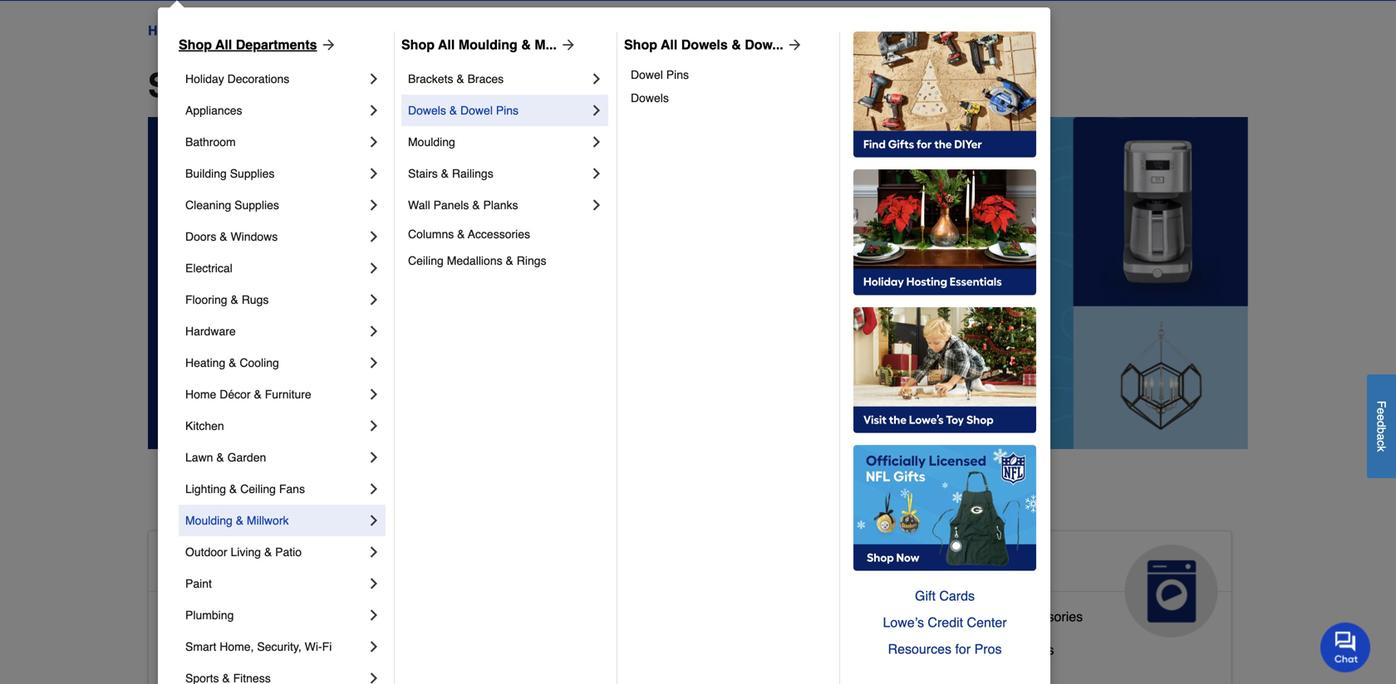 Task type: describe. For each thing, give the bounding box(es) containing it.
accessible bathroom
[[162, 610, 287, 625]]

arrow right image
[[784, 37, 804, 53]]

1 e from the top
[[1375, 408, 1389, 415]]

shop all dowels & dow...
[[624, 37, 784, 52]]

f e e d b a c k button
[[1367, 375, 1396, 479]]

electrical
[[185, 262, 233, 275]]

1 vertical spatial accessories
[[1012, 610, 1083, 625]]

chevron right image for flooring & rugs
[[366, 292, 382, 308]]

pet inside animal & pet care
[[640, 552, 676, 578]]

braces
[[468, 72, 504, 86]]

shop for shop all moulding & m...
[[401, 37, 435, 52]]

wine
[[976, 643, 1006, 658]]

0 vertical spatial furniture
[[265, 388, 311, 401]]

home for home
[[148, 23, 185, 38]]

parts
[[965, 610, 996, 625]]

shop all departments link
[[179, 35, 337, 55]]

& right "stairs"
[[441, 167, 449, 180]]

bedroom
[[229, 643, 283, 658]]

outdoor living & patio
[[185, 546, 302, 559]]

dowel pins
[[631, 68, 689, 81]]

appliances image
[[1125, 545, 1218, 638]]

chevron right image for cleaning supplies
[[366, 197, 382, 214]]

living
[[231, 546, 261, 559]]

railings
[[452, 167, 493, 180]]

accessible home
[[162, 552, 355, 578]]

cleaning supplies
[[185, 199, 279, 212]]

moulding link
[[408, 126, 589, 158]]

& inside "link"
[[506, 254, 514, 268]]

chevron right image for dowels & dowel pins
[[589, 102, 605, 119]]

beds,
[[556, 669, 590, 685]]

c
[[1375, 441, 1389, 446]]

k
[[1375, 446, 1389, 452]]

animal & pet care image
[[755, 545, 848, 638]]

all for shop all dowels & dow...
[[661, 37, 678, 52]]

1 horizontal spatial pins
[[666, 68, 689, 81]]

& left millwork
[[236, 515, 244, 528]]

chillers
[[1010, 643, 1054, 658]]

dowels & dowel pins link
[[408, 95, 589, 126]]

& right doors
[[220, 230, 227, 244]]

chat invite button image
[[1321, 623, 1372, 673]]

cards
[[940, 589, 975, 604]]

chevron right image for lawn & garden
[[366, 450, 382, 466]]

cleaning
[[185, 199, 231, 212]]

chevron right image for electrical
[[366, 260, 382, 277]]

& left m...
[[521, 37, 531, 52]]

all for shop all departments
[[215, 37, 232, 52]]

wall panels & planks link
[[408, 190, 589, 221]]

shop all departments
[[148, 66, 494, 105]]

all for shop all moulding & m...
[[438, 37, 455, 52]]

0 horizontal spatial pins
[[496, 104, 519, 117]]

animal
[[532, 552, 610, 578]]

& left dow...
[[732, 37, 741, 52]]

lowe's credit center link
[[854, 610, 1037, 637]]

dowels for dowels
[[631, 91, 669, 105]]

fi
[[322, 641, 332, 654]]

ceiling medallions & rings
[[408, 254, 547, 268]]

decorations
[[227, 72, 290, 86]]

chevron right image for appliances
[[366, 102, 382, 119]]

stairs & railings
[[408, 167, 493, 180]]

& right houses,
[[646, 669, 655, 685]]

beverage
[[903, 643, 960, 658]]

chevron right image for moulding & millwork
[[366, 513, 382, 529]]

chevron right image for heating & cooling
[[366, 355, 382, 372]]

home décor & furniture link
[[185, 379, 366, 411]]

lighting & ceiling fans
[[185, 483, 305, 496]]

flooring
[[185, 293, 227, 307]]

medallions
[[447, 254, 503, 268]]

1 vertical spatial appliances
[[903, 552, 1027, 578]]

planks
[[483, 199, 518, 212]]

panels
[[434, 199, 469, 212]]

& left braces
[[457, 72, 464, 86]]

dowel pins link
[[631, 63, 828, 86]]

accessible for accessible home
[[162, 552, 284, 578]]

moulding & millwork
[[185, 515, 289, 528]]

holiday
[[185, 72, 224, 86]]

shop for shop all departments
[[179, 37, 212, 52]]

& left patio
[[264, 546, 272, 559]]

animal & pet care
[[532, 552, 676, 605]]

0 vertical spatial bathroom
[[185, 135, 236, 149]]

wall panels & planks
[[408, 199, 518, 212]]

arrow right image for shop all moulding & m...
[[557, 37, 577, 53]]

pet beds, houses, & furniture link
[[532, 666, 712, 685]]

lighting & ceiling fans link
[[185, 474, 366, 505]]

bathroom link
[[185, 126, 366, 158]]

1 horizontal spatial appliances link
[[890, 532, 1232, 638]]

livestock supplies
[[532, 636, 643, 652]]

holiday hosting essentials. image
[[854, 170, 1037, 296]]

accessible bedroom
[[162, 643, 283, 658]]

flooring & rugs
[[185, 293, 269, 307]]

décor
[[220, 388, 251, 401]]

pet beds, houses, & furniture
[[532, 669, 712, 685]]

doors
[[185, 230, 216, 244]]

departments link
[[199, 21, 276, 41]]

resources
[[888, 642, 952, 657]]

holiday decorations
[[185, 72, 290, 86]]

holiday decorations link
[[185, 63, 366, 95]]

chevron right image for lighting & ceiling fans
[[366, 481, 382, 498]]

0 horizontal spatial appliances
[[185, 104, 242, 117]]

shop all departments
[[179, 37, 317, 52]]

chevron right image for holiday decorations
[[366, 71, 382, 87]]

& left planks at the left of the page
[[472, 199, 480, 212]]

building
[[185, 167, 227, 180]]

lawn & garden link
[[185, 442, 366, 474]]

columns & accessories
[[408, 228, 530, 241]]

1 vertical spatial bathroom
[[229, 610, 287, 625]]

find gifts for the diyer. image
[[854, 32, 1037, 158]]

chevron right image for brackets & braces
[[589, 71, 605, 87]]

columns
[[408, 228, 454, 241]]

chevron right image for paint
[[366, 576, 382, 593]]

& down brackets & braces on the top left of the page
[[450, 104, 457, 117]]

chevron right image for moulding
[[589, 134, 605, 150]]

appliance
[[903, 610, 961, 625]]

moulding for moulding
[[408, 135, 455, 149]]

accessible for accessible bedroom
[[162, 643, 226, 658]]

pros
[[975, 642, 1002, 657]]

heating & cooling link
[[185, 347, 366, 379]]

gift
[[915, 589, 936, 604]]

chevron right image for doors & windows
[[366, 229, 382, 245]]

enjoy savings year-round. no matter what you're shopping for, find what you need at a great price. image
[[148, 117, 1248, 450]]

hardware
[[185, 325, 236, 338]]

kitchen
[[185, 420, 224, 433]]

heating & cooling
[[185, 357, 279, 370]]

brackets & braces
[[408, 72, 504, 86]]

home,
[[220, 641, 254, 654]]

columns & accessories link
[[408, 221, 605, 248]]

shop all moulding & m... link
[[401, 35, 577, 55]]



Task type: vqa. For each thing, say whether or not it's contained in the screenshot.
inspection
no



Task type: locate. For each thing, give the bounding box(es) containing it.
moulding
[[459, 37, 518, 52], [408, 135, 455, 149], [185, 515, 233, 528]]

chevron right image for wall panels & planks
[[589, 197, 605, 214]]

arrow right image up brackets & braces link
[[557, 37, 577, 53]]

1 horizontal spatial accessories
[[1012, 610, 1083, 625]]

0 horizontal spatial shop
[[179, 37, 212, 52]]

arrow right image
[[317, 37, 337, 53], [557, 37, 577, 53]]

2 e from the top
[[1375, 415, 1389, 421]]

b
[[1375, 428, 1389, 434]]

building supplies link
[[185, 158, 366, 190]]

shop all moulding & m...
[[401, 37, 557, 52]]

arrow right image for shop all departments
[[317, 37, 337, 53]]

0 horizontal spatial accessories
[[468, 228, 530, 241]]

1 vertical spatial pins
[[496, 104, 519, 117]]

e up the b
[[1375, 415, 1389, 421]]

chevron right image for plumbing
[[366, 608, 382, 624]]

lawn
[[185, 451, 213, 465]]

gift cards link
[[854, 584, 1037, 610]]

building supplies
[[185, 167, 275, 180]]

arrow right image inside shop all departments link
[[317, 37, 337, 53]]

stairs
[[408, 167, 438, 180]]

credit
[[928, 616, 963, 631]]

departments for shop
[[291, 66, 494, 105]]

& left pros
[[963, 643, 972, 658]]

pet inside pet beds, houses, & furniture link
[[532, 669, 552, 685]]

all up holiday decorations
[[215, 37, 232, 52]]

outdoor living & patio link
[[185, 537, 366, 569]]

flooring & rugs link
[[185, 284, 366, 316]]

dowels for dowels & dowel pins
[[408, 104, 446, 117]]

chevron right image for home décor & furniture
[[366, 387, 382, 403]]

dowel
[[631, 68, 663, 81], [461, 104, 493, 117]]

1 horizontal spatial appliances
[[903, 552, 1027, 578]]

visit the lowe's toy shop. image
[[854, 308, 1037, 434]]

supplies up cleaning supplies at top left
[[230, 167, 275, 180]]

all
[[215, 37, 232, 52], [438, 37, 455, 52], [661, 37, 678, 52], [240, 66, 282, 105]]

appliance parts & accessories
[[903, 610, 1083, 625]]

1 arrow right image from the left
[[317, 37, 337, 53]]

bathroom up smart home, security, wi-fi
[[229, 610, 287, 625]]

2 horizontal spatial home
[[290, 552, 355, 578]]

outdoor
[[185, 546, 227, 559]]

1 horizontal spatial arrow right image
[[557, 37, 577, 53]]

1 vertical spatial furniture
[[659, 669, 712, 685]]

e up d
[[1375, 408, 1389, 415]]

all up dowel pins
[[661, 37, 678, 52]]

dowel down braces
[[461, 104, 493, 117]]

0 vertical spatial appliances
[[185, 104, 242, 117]]

appliances up 'cards'
[[903, 552, 1027, 578]]

moulding & millwork link
[[185, 505, 366, 537]]

0 vertical spatial dowel
[[631, 68, 663, 81]]

1 horizontal spatial shop
[[401, 37, 435, 52]]

paint link
[[185, 569, 366, 600]]

officially licensed n f l gifts. shop now. image
[[854, 446, 1037, 572]]

dowel down shop all dowels & dow...
[[631, 68, 663, 81]]

2 horizontal spatial moulding
[[459, 37, 518, 52]]

1 vertical spatial home
[[185, 388, 216, 401]]

chevron right image for outdoor living & patio
[[366, 544, 382, 561]]

0 horizontal spatial dowels
[[408, 104, 446, 117]]

chevron right image for hardware
[[366, 323, 382, 340]]

smart home, security, wi-fi link
[[185, 632, 366, 663]]

all up brackets & braces on the top left of the page
[[438, 37, 455, 52]]

supplies for livestock supplies
[[592, 636, 643, 652]]

0 vertical spatial appliances link
[[185, 95, 366, 126]]

2 shop from the left
[[401, 37, 435, 52]]

1 vertical spatial dowel
[[461, 104, 493, 117]]

1 horizontal spatial dowels
[[631, 91, 669, 105]]

1 vertical spatial appliances link
[[890, 532, 1232, 638]]

ceiling
[[408, 254, 444, 268], [240, 483, 276, 496]]

cleaning supplies link
[[185, 190, 366, 221]]

1 horizontal spatial ceiling
[[408, 254, 444, 268]]

rings
[[517, 254, 547, 268]]

hardware link
[[185, 316, 366, 347]]

1 vertical spatial moulding
[[408, 135, 455, 149]]

dowels up dowel pins link
[[681, 37, 728, 52]]

supplies for cleaning supplies
[[235, 199, 279, 212]]

paint
[[185, 578, 212, 591]]

appliances down holiday
[[185, 104, 242, 117]]

chevron right image for smart home, security, wi-fi
[[366, 639, 382, 656]]

1 accessible from the top
[[162, 552, 284, 578]]

m...
[[535, 37, 557, 52]]

1 horizontal spatial pet
[[640, 552, 676, 578]]

accessible
[[162, 552, 284, 578], [162, 610, 226, 625], [162, 643, 226, 658]]

appliances link
[[185, 95, 366, 126], [890, 532, 1232, 638]]

shop up dowel pins
[[624, 37, 657, 52]]

dow...
[[745, 37, 784, 52]]

pins down shop all dowels & dow...
[[666, 68, 689, 81]]

2 arrow right image from the left
[[557, 37, 577, 53]]

& down wall panels & planks
[[457, 228, 465, 241]]

home link
[[148, 21, 185, 41]]

furniture right houses,
[[659, 669, 712, 685]]

bathroom up 'building'
[[185, 135, 236, 149]]

& right décor
[[254, 388, 262, 401]]

smart
[[185, 641, 216, 654]]

all for shop all departments
[[240, 66, 282, 105]]

departments for shop
[[236, 37, 317, 52]]

shop
[[179, 37, 212, 52], [401, 37, 435, 52], [624, 37, 657, 52]]

moulding up braces
[[459, 37, 518, 52]]

0 vertical spatial home
[[148, 23, 185, 38]]

smart home, security, wi-fi
[[185, 641, 332, 654]]

shop up holiday
[[179, 37, 212, 52]]

moulding up "stairs"
[[408, 135, 455, 149]]

1 horizontal spatial moulding
[[408, 135, 455, 149]]

0 horizontal spatial furniture
[[265, 388, 311, 401]]

heating
[[185, 357, 225, 370]]

livestock
[[532, 636, 588, 652]]

home décor & furniture
[[185, 388, 311, 401]]

1 vertical spatial pet
[[532, 669, 552, 685]]

1 shop from the left
[[179, 37, 212, 52]]

e
[[1375, 408, 1389, 415], [1375, 415, 1389, 421]]

supplies for building supplies
[[230, 167, 275, 180]]

& right 'lighting'
[[229, 483, 237, 496]]

ceiling up millwork
[[240, 483, 276, 496]]

0 vertical spatial accessories
[[468, 228, 530, 241]]

beverage & wine chillers link
[[903, 639, 1054, 672]]

0 horizontal spatial home
[[148, 23, 185, 38]]

appliances link down decorations
[[185, 95, 366, 126]]

2 vertical spatial accessible
[[162, 643, 226, 658]]

f
[[1375, 401, 1389, 408]]

0 vertical spatial accessible
[[162, 552, 284, 578]]

patio
[[275, 546, 302, 559]]

& right lawn
[[216, 451, 224, 465]]

chevron right image for bathroom
[[366, 134, 382, 150]]

ceiling inside "link"
[[408, 254, 444, 268]]

cooling
[[240, 357, 279, 370]]

arrow right image up shop all departments
[[317, 37, 337, 53]]

None search field
[[526, 0, 980, 3]]

shop
[[148, 66, 231, 105]]

bathroom
[[185, 135, 236, 149], [229, 610, 287, 625]]

accessories up 'ceiling medallions & rings' "link"
[[468, 228, 530, 241]]

0 vertical spatial pet
[[640, 552, 676, 578]]

home for home décor & furniture
[[185, 388, 216, 401]]

supplies up pet beds, houses, & furniture link
[[592, 636, 643, 652]]

& inside animal & pet care
[[617, 552, 633, 578]]

0 horizontal spatial arrow right image
[[317, 37, 337, 53]]

moulding up outdoor
[[185, 515, 233, 528]]

rugs
[[242, 293, 269, 307]]

1 vertical spatial accessible
[[162, 610, 226, 625]]

1 horizontal spatial home
[[185, 388, 216, 401]]

0 vertical spatial pins
[[666, 68, 689, 81]]

accessible home image
[[385, 545, 478, 638]]

3 shop from the left
[[624, 37, 657, 52]]

0 horizontal spatial ceiling
[[240, 483, 276, 496]]

0 vertical spatial moulding
[[459, 37, 518, 52]]

windows
[[231, 230, 278, 244]]

2 horizontal spatial shop
[[624, 37, 657, 52]]

0 horizontal spatial dowel
[[461, 104, 493, 117]]

animal & pet care link
[[519, 532, 861, 638]]

doors & windows link
[[185, 221, 366, 253]]

d
[[1375, 421, 1389, 428]]

shop for shop all dowels & dow...
[[624, 37, 657, 52]]

houses,
[[594, 669, 643, 685]]

supplies up windows
[[235, 199, 279, 212]]

& left rugs at the top of the page
[[231, 293, 238, 307]]

lowe's credit center
[[883, 616, 1007, 631]]

chevron right image for stairs & railings
[[589, 165, 605, 182]]

2 vertical spatial home
[[290, 552, 355, 578]]

2 accessible from the top
[[162, 610, 226, 625]]

0 vertical spatial supplies
[[230, 167, 275, 180]]

0 vertical spatial ceiling
[[408, 254, 444, 268]]

stairs & railings link
[[408, 158, 589, 190]]

ceiling medallions & rings link
[[408, 248, 605, 274]]

departments
[[199, 23, 276, 38], [236, 37, 317, 52], [291, 66, 494, 105]]

dowels down brackets
[[408, 104, 446, 117]]

2 vertical spatial supplies
[[592, 636, 643, 652]]

furniture
[[265, 388, 311, 401], [659, 669, 712, 685]]

chevron right image
[[589, 71, 605, 87], [366, 102, 382, 119], [589, 102, 605, 119], [366, 165, 382, 182], [589, 165, 605, 182], [366, 197, 382, 214], [589, 197, 605, 214], [366, 229, 382, 245], [366, 292, 382, 308], [366, 387, 382, 403], [366, 418, 382, 435], [366, 481, 382, 498], [366, 513, 382, 529], [366, 639, 382, 656], [366, 671, 382, 685]]

accessible home link
[[149, 532, 491, 638]]

dowels down dowel pins
[[631, 91, 669, 105]]

dowels
[[681, 37, 728, 52], [631, 91, 669, 105], [408, 104, 446, 117]]

& right animal
[[617, 552, 633, 578]]

lawn & garden
[[185, 451, 266, 465]]

& right parts
[[1000, 610, 1009, 625]]

appliances link up chillers
[[890, 532, 1232, 638]]

a
[[1375, 434, 1389, 441]]

plumbing
[[185, 609, 234, 623]]

accessible for accessible bathroom
[[162, 610, 226, 625]]

arrow right image inside the shop all moulding & m... link
[[557, 37, 577, 53]]

lowe's
[[883, 616, 924, 631]]

dowels link
[[631, 86, 828, 110]]

brackets
[[408, 72, 453, 86]]

chevron right image
[[366, 71, 382, 87], [366, 134, 382, 150], [589, 134, 605, 150], [366, 260, 382, 277], [366, 323, 382, 340], [366, 355, 382, 372], [366, 450, 382, 466], [366, 544, 382, 561], [366, 576, 382, 593], [366, 608, 382, 624]]

2 vertical spatial moulding
[[185, 515, 233, 528]]

1 vertical spatial supplies
[[235, 199, 279, 212]]

accessible bathroom link
[[162, 606, 287, 639]]

1 vertical spatial ceiling
[[240, 483, 276, 496]]

1 horizontal spatial dowel
[[631, 68, 663, 81]]

accessories inside 'link'
[[468, 228, 530, 241]]

gift cards
[[915, 589, 975, 604]]

0 horizontal spatial appliances link
[[185, 95, 366, 126]]

for
[[955, 642, 971, 657]]

pins
[[666, 68, 689, 81], [496, 104, 519, 117]]

0 horizontal spatial moulding
[[185, 515, 233, 528]]

& left cooling
[[229, 357, 236, 370]]

all down shop all departments link at the top left
[[240, 66, 282, 105]]

livestock supplies link
[[532, 632, 643, 666]]

shop up brackets
[[401, 37, 435, 52]]

ceiling down columns
[[408, 254, 444, 268]]

0 horizontal spatial pet
[[532, 669, 552, 685]]

2 horizontal spatial dowels
[[681, 37, 728, 52]]

accessories
[[468, 228, 530, 241], [1012, 610, 1083, 625]]

wi-
[[305, 641, 322, 654]]

accessories up chillers
[[1012, 610, 1083, 625]]

pins down brackets & braces link
[[496, 104, 519, 117]]

f e e d b a c k
[[1375, 401, 1389, 452]]

plumbing link
[[185, 600, 366, 632]]

3 accessible from the top
[[162, 643, 226, 658]]

moulding for moulding & millwork
[[185, 515, 233, 528]]

resources for pros link
[[854, 637, 1037, 663]]

furniture up kitchen "link"
[[265, 388, 311, 401]]

electrical link
[[185, 253, 366, 284]]

chevron right image for building supplies
[[366, 165, 382, 182]]

chevron right image for kitchen
[[366, 418, 382, 435]]

center
[[967, 616, 1007, 631]]

& left rings at the top
[[506, 254, 514, 268]]

beverage & wine chillers
[[903, 643, 1054, 658]]

lighting
[[185, 483, 226, 496]]

1 horizontal spatial furniture
[[659, 669, 712, 685]]



